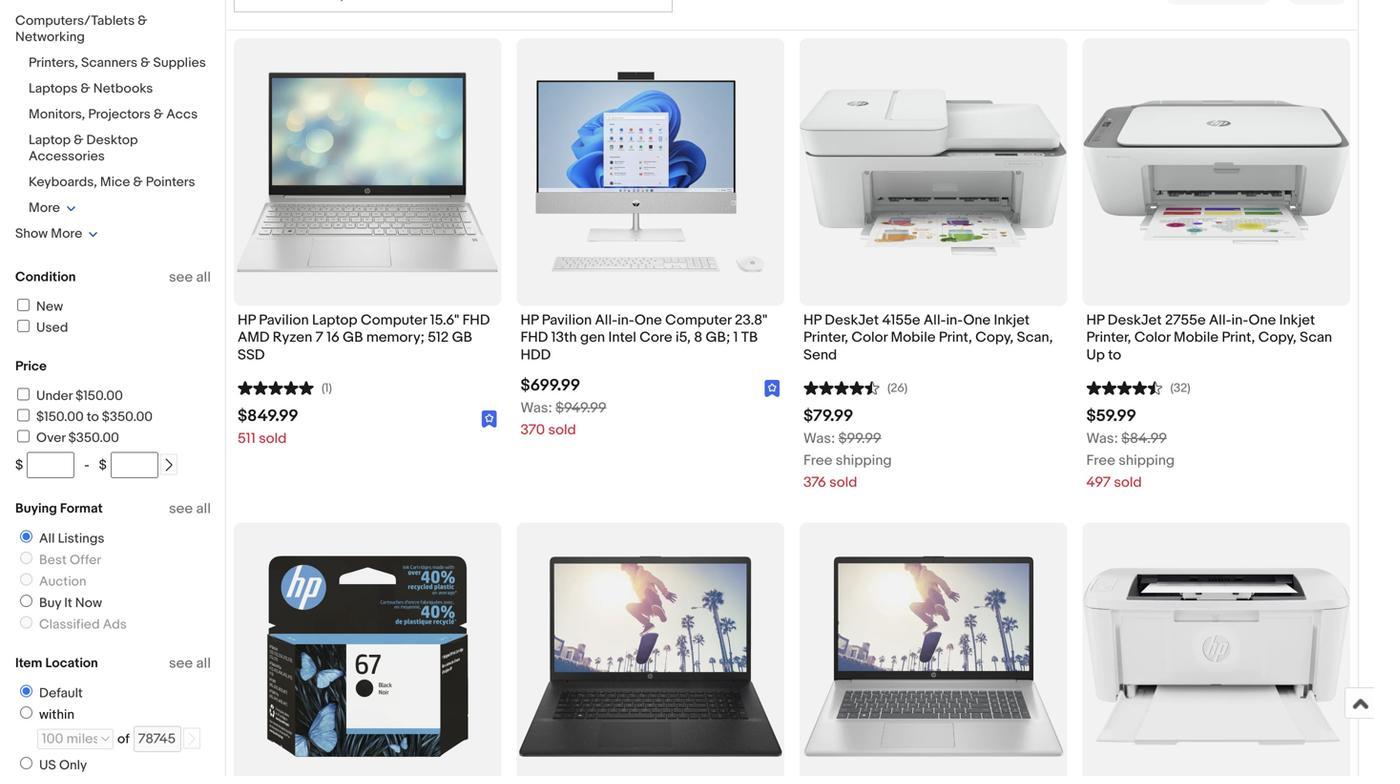 Task type: locate. For each thing, give the bounding box(es) containing it.
sold
[[548, 422, 576, 439], [259, 430, 287, 447], [830, 474, 858, 491], [1114, 474, 1142, 491]]

more down more button
[[51, 226, 82, 242]]

0 horizontal spatial to
[[87, 409, 99, 425]]

location
[[45, 655, 98, 672]]

more
[[29, 200, 60, 216], [51, 226, 82, 242]]

us
[[39, 757, 56, 774]]

was: up 370
[[521, 400, 552, 417]]

was: down $59.99
[[1087, 430, 1119, 447]]

hp inside "hp deskjet 2755e all-in-one inkjet printer, color mobile print, copy, scan up to"
[[1087, 312, 1105, 329]]

0 vertical spatial $150.00
[[76, 388, 123, 404]]

2 see all button from the top
[[169, 500, 211, 517]]

0 horizontal spatial gb
[[343, 329, 363, 346]]

3 one from the left
[[1249, 312, 1276, 329]]

1 $ from the left
[[15, 457, 23, 473]]

fhd right 15.6"
[[463, 312, 490, 329]]

desktop
[[86, 132, 138, 148]]

hp essential laptop computer 17.3" fhd amd ryzen 7 16 gb memory; 512 gb ssd image
[[517, 556, 785, 757]]

was: inside the $59.99 was: $84.99 free shipping 497 sold
[[1087, 430, 1119, 447]]

$ right '-'
[[99, 457, 107, 473]]

copy, left the scan
[[1259, 329, 1297, 346]]

2 horizontal spatial in-
[[1232, 312, 1249, 329]]

4.5 out of 5 stars image
[[804, 379, 880, 396], [1087, 379, 1163, 396]]

1 4.5 out of 5 stars image from the left
[[804, 379, 880, 396]]

pavilion inside hp pavilion all-in-one computer 23.8" fhd 13th gen intel core i5, 8 gb; 1 tb hdd
[[542, 312, 592, 329]]

in- inside "hp deskjet 2755e all-in-one inkjet printer, color mobile print, copy, scan up to"
[[1232, 312, 1249, 329]]

0 horizontal spatial computer
[[361, 312, 427, 329]]

Under $150.00 checkbox
[[17, 388, 30, 400]]

deskjet left 2755e
[[1108, 312, 1162, 329]]

3 see from the top
[[169, 655, 193, 672]]

one for $59.99
[[1249, 312, 1276, 329]]

2 free from the left
[[1087, 452, 1116, 469]]

pavilion up ryzen
[[259, 312, 309, 329]]

hp 67 black original ink cartridge, ~120 pages, 3ym56an#140 image
[[234, 556, 502, 757]]

under $150.00 link
[[14, 388, 123, 404]]

US Only radio
[[20, 757, 32, 769]]

inkjet up scan,
[[994, 312, 1030, 329]]

fhd inside hp pavilion all-in-one computer 23.8" fhd 13th gen intel core i5, 8 gb; 1 tb hdd
[[521, 329, 548, 346]]

1 in- from the left
[[618, 312, 635, 329]]

0 horizontal spatial 4.5 out of 5 stars image
[[804, 379, 880, 396]]

was:
[[521, 400, 552, 417], [804, 430, 836, 447], [1087, 430, 1119, 447]]

3 hp from the left
[[804, 312, 822, 329]]

1 free from the left
[[804, 452, 833, 469]]

price
[[15, 358, 47, 375]]

1 horizontal spatial free
[[1087, 452, 1116, 469]]

of
[[117, 731, 130, 747]]

1 horizontal spatial fhd
[[521, 329, 548, 346]]

hp pavilion laptop computer 15.6" fhd amd ryzen 7 16 gb memory; 512 gb ssd link
[[238, 312, 498, 369]]

2 copy, from the left
[[1259, 329, 1297, 346]]

512
[[428, 329, 449, 346]]

1 hp from the left
[[238, 312, 256, 329]]

mobile inside hp deskjet 4155e all-in-one inkjet printer, color mobile print, copy, scan, send
[[891, 329, 936, 346]]

$350.00 down $150.00 to $350.00
[[68, 430, 119, 446]]

listings
[[58, 531, 104, 547]]

in- right "4155e"
[[946, 312, 964, 329]]

was: down $79.99
[[804, 430, 836, 447]]

0 horizontal spatial printer,
[[804, 329, 849, 346]]

mobile for $59.99
[[1174, 329, 1219, 346]]

one inside hp deskjet 4155e all-in-one inkjet printer, color mobile print, copy, scan, send
[[964, 312, 991, 329]]

deskjet
[[825, 312, 879, 329], [1108, 312, 1162, 329]]

all- inside "hp deskjet 2755e all-in-one inkjet printer, color mobile print, copy, scan up to"
[[1209, 312, 1232, 329]]

hp laserjet m110we laser printer, black and white mobile print up to 8,000 pages image
[[1083, 556, 1351, 757]]

2 vertical spatial see all
[[169, 655, 211, 672]]

& up printers, scanners & supplies link
[[138, 13, 147, 29]]

(1) link
[[238, 379, 332, 396]]

2 gb from the left
[[452, 329, 472, 346]]

computer up 8
[[665, 312, 732, 329]]

was: inside $79.99 was: $99.99 free shipping 376 sold
[[804, 430, 836, 447]]

Over $350.00 checkbox
[[17, 430, 30, 442]]

pavilion inside hp pavilion laptop computer 15.6" fhd amd ryzen 7 16 gb memory; 512 gb ssd
[[259, 312, 309, 329]]

it
[[64, 595, 72, 611]]

1 see from the top
[[169, 269, 193, 286]]

$150.00 down under
[[36, 409, 84, 425]]

all- right "4155e"
[[924, 312, 946, 329]]

pavilion up the 13th in the left top of the page
[[542, 312, 592, 329]]

in- right 2755e
[[1232, 312, 1249, 329]]

$150.00
[[76, 388, 123, 404], [36, 409, 84, 425]]

in- inside hp deskjet 4155e all-in-one inkjet printer, color mobile print, copy, scan, send
[[946, 312, 964, 329]]

color down 2755e
[[1135, 329, 1171, 346]]

tb
[[741, 329, 758, 346]]

computers/tablets & networking
[[15, 13, 147, 45]]

only
[[59, 757, 87, 774]]

1 horizontal spatial color
[[1135, 329, 1171, 346]]

$849.99
[[238, 406, 299, 426]]

2 all from the top
[[196, 500, 211, 517]]

pavilion for ryzen
[[259, 312, 309, 329]]

hp essential laptop computer 17.3" fhd intel core i7 16 gb memory; 1 tb hdd ; image
[[800, 556, 1068, 757]]

gb right 512
[[452, 329, 472, 346]]

0 horizontal spatial color
[[852, 329, 888, 346]]

hp deskjet 4155e all-in-one inkjet printer, color mobile print, copy, scan, send image
[[800, 72, 1068, 273]]

2 $ from the left
[[99, 457, 107, 473]]

1 horizontal spatial computer
[[665, 312, 732, 329]]

sold inside was: $949.99 370 sold
[[548, 422, 576, 439]]

sold down $849.99
[[259, 430, 287, 447]]

shipping
[[836, 452, 892, 469], [1119, 452, 1175, 469]]

3 all from the top
[[196, 655, 211, 672]]

2 vertical spatial see all button
[[169, 655, 211, 672]]

to down under $150.00
[[87, 409, 99, 425]]

laptop down monitors,
[[29, 132, 71, 148]]

1 horizontal spatial copy,
[[1259, 329, 1297, 346]]

$350.00
[[102, 409, 153, 425], [68, 430, 119, 446]]

free inside the $59.99 was: $84.99 free shipping 497 sold
[[1087, 452, 1116, 469]]

[object undefined] image
[[765, 380, 781, 398], [765, 380, 781, 398]]

hp deskjet 4155e all-in-one inkjet printer, color mobile print, copy, scan, send
[[804, 312, 1053, 364]]

1 inkjet from the left
[[994, 312, 1030, 329]]

mobile down 2755e
[[1174, 329, 1219, 346]]

shipping down '$99.99'
[[836, 452, 892, 469]]

1 see all button from the top
[[169, 269, 211, 286]]

0 vertical spatial $350.00
[[102, 409, 153, 425]]

was: $949.99 370 sold
[[521, 400, 607, 439]]

print, inside "hp deskjet 2755e all-in-one inkjet printer, color mobile print, copy, scan up to"
[[1222, 329, 1256, 346]]

1 vertical spatial all
[[196, 500, 211, 517]]

$350.00 up maximum value text box
[[102, 409, 153, 425]]

hp deskjet 4155e all-in-one inkjet printer, color mobile print, copy, scan, send link
[[804, 312, 1064, 369]]

networking
[[15, 29, 85, 45]]

1 vertical spatial see all button
[[169, 500, 211, 517]]

color inside "hp deskjet 2755e all-in-one inkjet printer, color mobile print, copy, scan up to"
[[1135, 329, 1171, 346]]

netbooks
[[93, 81, 153, 97]]

one up core
[[635, 312, 662, 329]]

print, for $79.99
[[939, 329, 973, 346]]

inkjet up the scan
[[1280, 312, 1316, 329]]

color inside hp deskjet 4155e all-in-one inkjet printer, color mobile print, copy, scan, send
[[852, 329, 888, 346]]

1 vertical spatial more
[[51, 226, 82, 242]]

2 pavilion from the left
[[542, 312, 592, 329]]

to right up
[[1109, 346, 1122, 364]]

copy,
[[976, 329, 1014, 346], [1259, 329, 1297, 346]]

shipping inside the $59.99 was: $84.99 free shipping 497 sold
[[1119, 452, 1175, 469]]

deskjet inside "hp deskjet 2755e all-in-one inkjet printer, color mobile print, copy, scan up to"
[[1108, 312, 1162, 329]]

new link
[[14, 299, 63, 315]]

free
[[804, 452, 833, 469], [1087, 452, 1116, 469]]

deskjet up send
[[825, 312, 879, 329]]

2 color from the left
[[1135, 329, 1171, 346]]

1 horizontal spatial inkjet
[[1280, 312, 1316, 329]]

printer, up up
[[1087, 329, 1132, 346]]

buying format
[[15, 501, 103, 517]]

0 horizontal spatial in-
[[618, 312, 635, 329]]

all for item location
[[196, 655, 211, 672]]

1 vertical spatial see
[[169, 500, 193, 517]]

printer, inside "hp deskjet 2755e all-in-one inkjet printer, color mobile print, copy, scan up to"
[[1087, 329, 1132, 346]]

0 horizontal spatial pavilion
[[259, 312, 309, 329]]

3 see all button from the top
[[169, 655, 211, 672]]

1 horizontal spatial print,
[[1222, 329, 1256, 346]]

0 vertical spatial see all
[[169, 269, 211, 286]]

16
[[327, 329, 340, 346]]

2 horizontal spatial all-
[[1209, 312, 1232, 329]]

see all button for condition
[[169, 269, 211, 286]]

2 in- from the left
[[946, 312, 964, 329]]

fhd
[[463, 312, 490, 329], [521, 329, 548, 346]]

$150.00 up $150.00 to $350.00
[[76, 388, 123, 404]]

2 horizontal spatial one
[[1249, 312, 1276, 329]]

mobile
[[891, 329, 936, 346], [1174, 329, 1219, 346]]

all- up the gen
[[595, 312, 618, 329]]

pavilion for fhd
[[542, 312, 592, 329]]

keyboards, mice & pointers link
[[29, 174, 195, 190]]

hp up send
[[804, 312, 822, 329]]

0 horizontal spatial free
[[804, 452, 833, 469]]

0 horizontal spatial all-
[[595, 312, 618, 329]]

hp
[[238, 312, 256, 329], [521, 312, 539, 329], [804, 312, 822, 329], [1087, 312, 1105, 329]]

hdd
[[521, 346, 551, 364]]

$99.99
[[839, 430, 882, 447]]

mobile down "4155e"
[[891, 329, 936, 346]]

used link
[[14, 320, 68, 336]]

show more button
[[15, 226, 99, 242]]

1 horizontal spatial deskjet
[[1108, 312, 1162, 329]]

hp up hdd
[[521, 312, 539, 329]]

gb;
[[706, 329, 730, 346]]

copy, inside hp deskjet 4155e all-in-one inkjet printer, color mobile print, copy, scan, send
[[976, 329, 1014, 346]]

shipping down $84.99
[[1119, 452, 1175, 469]]

1 horizontal spatial shipping
[[1119, 452, 1175, 469]]

$
[[15, 457, 23, 473], [99, 457, 107, 473]]

3 all- from the left
[[1209, 312, 1232, 329]]

1 pavilion from the left
[[259, 312, 309, 329]]

print, left the scan
[[1222, 329, 1256, 346]]

&
[[138, 13, 147, 29], [141, 55, 150, 71], [81, 81, 90, 97], [154, 106, 163, 123], [74, 132, 83, 148], [133, 174, 143, 190]]

sold inside $79.99 was: $99.99 free shipping 376 sold
[[830, 474, 858, 491]]

all listings
[[39, 531, 104, 547]]

color down "4155e"
[[852, 329, 888, 346]]

2 mobile from the left
[[1174, 329, 1219, 346]]

1 horizontal spatial mobile
[[1174, 329, 1219, 346]]

see all for condition
[[169, 269, 211, 286]]

1 horizontal spatial printer,
[[1087, 329, 1132, 346]]

2 printer, from the left
[[1087, 329, 1132, 346]]

1 horizontal spatial $
[[99, 457, 107, 473]]

0 vertical spatial see
[[169, 269, 193, 286]]

now
[[75, 595, 102, 611]]

1 horizontal spatial one
[[964, 312, 991, 329]]

1 one from the left
[[635, 312, 662, 329]]

default
[[39, 685, 83, 702]]

2 horizontal spatial was:
[[1087, 430, 1119, 447]]

under $150.00
[[36, 388, 123, 404]]

more up show more
[[29, 200, 60, 216]]

1 horizontal spatial in-
[[946, 312, 964, 329]]

2 shipping from the left
[[1119, 452, 1175, 469]]

classified ads
[[39, 617, 127, 633]]

0 horizontal spatial fhd
[[463, 312, 490, 329]]

in- inside hp pavilion all-in-one computer 23.8" fhd 13th gen intel core i5, 8 gb; 1 tb hdd
[[618, 312, 635, 329]]

sold right 376
[[830, 474, 858, 491]]

1 color from the left
[[852, 329, 888, 346]]

copy, left scan,
[[976, 329, 1014, 346]]

free up 376
[[804, 452, 833, 469]]

hp up "amd"
[[238, 312, 256, 329]]

all- for $59.99
[[1209, 312, 1232, 329]]

in- for $79.99
[[946, 312, 964, 329]]

1 horizontal spatial all-
[[924, 312, 946, 329]]

item location
[[15, 655, 98, 672]]

0 horizontal spatial mobile
[[891, 329, 936, 346]]

printer, up send
[[804, 329, 849, 346]]

copy, inside "hp deskjet 2755e all-in-one inkjet printer, color mobile print, copy, scan up to"
[[1259, 329, 1297, 346]]

free inside $79.99 was: $99.99 free shipping 376 sold
[[804, 452, 833, 469]]

2 see all from the top
[[169, 500, 211, 517]]

hp for $79.99
[[804, 312, 822, 329]]

2 vertical spatial all
[[196, 655, 211, 672]]

1 vertical spatial laptop
[[312, 312, 358, 329]]

shipping for $79.99
[[836, 452, 892, 469]]

shipping for $59.99
[[1119, 452, 1175, 469]]

$150.00 to $350.00 link
[[14, 409, 153, 425]]

1 vertical spatial $350.00
[[68, 430, 119, 446]]

0 horizontal spatial deskjet
[[825, 312, 879, 329]]

1 see all from the top
[[169, 269, 211, 286]]

sold right 497
[[1114, 474, 1142, 491]]

laptop
[[29, 132, 71, 148], [312, 312, 358, 329]]

1 copy, from the left
[[976, 329, 1014, 346]]

keyboards,
[[29, 174, 97, 190]]

1
[[734, 329, 738, 346]]

$150.00 to $350.00
[[36, 409, 153, 425]]

mobile inside "hp deskjet 2755e all-in-one inkjet printer, color mobile print, copy, scan up to"
[[1174, 329, 1219, 346]]

all
[[196, 269, 211, 286], [196, 500, 211, 517], [196, 655, 211, 672]]

0 horizontal spatial one
[[635, 312, 662, 329]]

0 horizontal spatial shipping
[[836, 452, 892, 469]]

1 printer, from the left
[[804, 329, 849, 346]]

laptop up 16
[[312, 312, 358, 329]]

deskjet inside hp deskjet 4155e all-in-one inkjet printer, color mobile print, copy, scan, send
[[825, 312, 879, 329]]

printer, inside hp deskjet 4155e all-in-one inkjet printer, color mobile print, copy, scan, send
[[804, 329, 849, 346]]

0 horizontal spatial inkjet
[[994, 312, 1030, 329]]

1 horizontal spatial was:
[[804, 430, 836, 447]]

all- right 2755e
[[1209, 312, 1232, 329]]

shipping inside $79.99 was: $99.99 free shipping 376 sold
[[836, 452, 892, 469]]

all listings link
[[12, 530, 108, 547]]

3 in- from the left
[[1232, 312, 1249, 329]]

in- for $59.99
[[1232, 312, 1249, 329]]

0 vertical spatial all
[[196, 269, 211, 286]]

2 all- from the left
[[924, 312, 946, 329]]

0 vertical spatial laptop
[[29, 132, 71, 148]]

1 mobile from the left
[[891, 329, 936, 346]]

print, left scan,
[[939, 329, 973, 346]]

1 horizontal spatial gb
[[452, 329, 472, 346]]

0 vertical spatial to
[[1109, 346, 1122, 364]]

computer
[[361, 312, 427, 329], [665, 312, 732, 329]]

13th
[[551, 329, 577, 346]]

computer up memory;
[[361, 312, 427, 329]]

in- up intel on the top left
[[618, 312, 635, 329]]

15.6"
[[430, 312, 459, 329]]

hp up up
[[1087, 312, 1105, 329]]

all for buying format
[[196, 500, 211, 517]]

Classified Ads radio
[[20, 616, 32, 629]]

1 shipping from the left
[[836, 452, 892, 469]]

$150.00 to $350.00 checkbox
[[17, 409, 30, 421]]

$699.99
[[521, 376, 581, 396]]

hp pavilion all-in-one computer 23.8" fhd 13th gen intel core i5, 8 gb; 1 tb hdd link
[[521, 312, 781, 369]]

all- inside hp deskjet 4155e all-in-one inkjet printer, color mobile print, copy, scan, send
[[924, 312, 946, 329]]

all
[[39, 531, 55, 547]]

hp inside hp pavilion laptop computer 15.6" fhd amd ryzen 7 16 gb memory; 512 gb ssd
[[238, 312, 256, 329]]

in-
[[618, 312, 635, 329], [946, 312, 964, 329], [1232, 312, 1249, 329]]

computers/tablets
[[15, 13, 135, 29]]

color for $79.99
[[852, 329, 888, 346]]

1 horizontal spatial pavilion
[[542, 312, 592, 329]]

2 [object undefined] image from the top
[[482, 411, 498, 428]]

sold down $949.99
[[548, 422, 576, 439]]

all-
[[595, 312, 618, 329], [924, 312, 946, 329], [1209, 312, 1232, 329]]

free up 497
[[1087, 452, 1116, 469]]

Maximum Value text field
[[111, 452, 158, 478]]

1 deskjet from the left
[[825, 312, 879, 329]]

1 vertical spatial see all
[[169, 500, 211, 517]]

see all button for item location
[[169, 655, 211, 672]]

2 print, from the left
[[1222, 329, 1256, 346]]

hp pavilion all-in-one computer 23.8" fhd 13th gen intel core i5, 8 gb; 1 tb hdd
[[521, 312, 768, 364]]

0 horizontal spatial was:
[[521, 400, 552, 417]]

4.5 out of 5 stars image for $79.99
[[804, 379, 880, 396]]

1 horizontal spatial to
[[1109, 346, 1122, 364]]

(32) link
[[1087, 379, 1191, 396]]

1 computer from the left
[[361, 312, 427, 329]]

auction
[[39, 574, 86, 590]]

0 vertical spatial see all button
[[169, 269, 211, 286]]

mobile for $79.99
[[891, 329, 936, 346]]

2 deskjet from the left
[[1108, 312, 1162, 329]]

4.5 out of 5 stars image up $59.99
[[1087, 379, 1163, 396]]

condition
[[15, 269, 76, 285]]

1 print, from the left
[[939, 329, 973, 346]]

2755e
[[1166, 312, 1206, 329]]

0 horizontal spatial copy,
[[976, 329, 1014, 346]]

one inside "hp deskjet 2755e all-in-one inkjet printer, color mobile print, copy, scan up to"
[[1249, 312, 1276, 329]]

2 4.5 out of 5 stars image from the left
[[1087, 379, 1163, 396]]

2 vertical spatial see
[[169, 655, 193, 672]]

one right 2755e
[[1249, 312, 1276, 329]]

0 horizontal spatial print,
[[939, 329, 973, 346]]

0 horizontal spatial $
[[15, 457, 23, 473]]

inkjet inside hp deskjet 4155e all-in-one inkjet printer, color mobile print, copy, scan, send
[[994, 312, 1030, 329]]

2 see from the top
[[169, 500, 193, 517]]

[object undefined] image
[[482, 410, 498, 428], [482, 411, 498, 428]]

hp pavilion all-in-one computer 23.8" fhd 13th gen intel core i5, 8 gb; 1 tb hdd image
[[517, 72, 785, 273]]

2 inkjet from the left
[[1280, 312, 1316, 329]]

2 hp from the left
[[521, 312, 539, 329]]

fhd up hdd
[[521, 329, 548, 346]]

0 horizontal spatial laptop
[[29, 132, 71, 148]]

$ down over $350.00 checkbox
[[15, 457, 23, 473]]

one right "4155e"
[[964, 312, 991, 329]]

see all button for buying format
[[169, 500, 211, 517]]

4.5 out of 5 stars image up $79.99
[[804, 379, 880, 396]]

4 hp from the left
[[1087, 312, 1105, 329]]

3 see all from the top
[[169, 655, 211, 672]]

2 computer from the left
[[665, 312, 732, 329]]

1 all- from the left
[[595, 312, 618, 329]]

print, inside hp deskjet 4155e all-in-one inkjet printer, color mobile print, copy, scan, send
[[939, 329, 973, 346]]

scan,
[[1017, 329, 1053, 346]]

ryzen
[[273, 329, 312, 346]]

hp inside hp pavilion all-in-one computer 23.8" fhd 13th gen intel core i5, 8 gb; 1 tb hdd
[[521, 312, 539, 329]]

inkjet inside "hp deskjet 2755e all-in-one inkjet printer, color mobile print, copy, scan up to"
[[1280, 312, 1316, 329]]

2 one from the left
[[964, 312, 991, 329]]

printers, scanners & supplies link
[[29, 55, 206, 71]]

$59.99
[[1087, 406, 1137, 426]]

hp inside hp deskjet 4155e all-in-one inkjet printer, color mobile print, copy, scan, send
[[804, 312, 822, 329]]

default link
[[12, 685, 87, 702]]

gb right 16
[[343, 329, 363, 346]]

New checkbox
[[17, 299, 30, 311]]

1 horizontal spatial 4.5 out of 5 stars image
[[1087, 379, 1163, 396]]

1 horizontal spatial laptop
[[312, 312, 358, 329]]

all- for $79.99
[[924, 312, 946, 329]]

1 all from the top
[[196, 269, 211, 286]]



Task type: vqa. For each thing, say whether or not it's contained in the screenshot.
brand
no



Task type: describe. For each thing, give the bounding box(es) containing it.
-
[[84, 457, 89, 473]]

laptop inside hp pavilion laptop computer 15.6" fhd amd ryzen 7 16 gb memory; 512 gb ssd
[[312, 312, 358, 329]]

1 vertical spatial $150.00
[[36, 409, 84, 425]]

8
[[694, 329, 703, 346]]

& up netbooks
[[141, 55, 150, 71]]

& left "accs"
[[154, 106, 163, 123]]

fhd inside hp pavilion laptop computer 15.6" fhd amd ryzen 7 16 gb memory; 512 gb ssd
[[463, 312, 490, 329]]

computer inside hp pavilion laptop computer 15.6" fhd amd ryzen 7 16 gb memory; 512 gb ssd
[[361, 312, 427, 329]]

(26) link
[[804, 379, 908, 396]]

over $350.00 link
[[14, 430, 119, 446]]

1 [object undefined] image from the top
[[482, 410, 498, 428]]

printer, for $79.99
[[804, 329, 849, 346]]

best offer
[[39, 552, 101, 568]]

$ for minimum value text box at the bottom of the page
[[15, 457, 23, 473]]

Auction radio
[[20, 573, 32, 586]]

78745 text field
[[133, 726, 181, 752]]

hp pavilion laptop computer 15.6" fhd amd ryzen 7 16 gb memory; 512 gb ssd image
[[234, 72, 502, 273]]

(32)
[[1171, 381, 1191, 396]]

see for item location
[[169, 655, 193, 672]]

1 gb from the left
[[343, 329, 363, 346]]

go image
[[185, 732, 198, 746]]

ads
[[103, 617, 127, 633]]

see for buying format
[[169, 500, 193, 517]]

Best Offer radio
[[20, 552, 32, 564]]

deskjet for $59.99
[[1108, 312, 1162, 329]]

Enter your search keyword text field
[[234, 0, 673, 12]]

item
[[15, 655, 42, 672]]

hp deskjet 2755e all-in-one inkjet printer, color mobile print, copy, scan up to image
[[1083, 72, 1351, 273]]

computer inside hp pavilion all-in-one computer 23.8" fhd 13th gen intel core i5, 8 gb; 1 tb hdd
[[665, 312, 732, 329]]

laptops & netbooks link
[[29, 81, 153, 97]]

copy, for $59.99
[[1259, 329, 1297, 346]]

5 out of 5 stars image
[[238, 379, 314, 396]]

color for $59.99
[[1135, 329, 1171, 346]]

& left desktop
[[74, 132, 83, 148]]

amd
[[238, 329, 270, 346]]

4.5 out of 5 stars image for $59.99
[[1087, 379, 1163, 396]]

send
[[804, 346, 837, 364]]

Buy It Now radio
[[20, 595, 32, 607]]

23.8"
[[735, 312, 768, 329]]

Minimum Value text field
[[27, 452, 75, 478]]

printers,
[[29, 55, 78, 71]]

best offer link
[[12, 552, 105, 568]]

was: for $59.99
[[1087, 430, 1119, 447]]

gen
[[580, 329, 605, 346]]

within
[[39, 707, 74, 723]]

core
[[640, 329, 673, 346]]

& inside computers/tablets & networking
[[138, 13, 147, 29]]

scanners
[[81, 55, 138, 71]]

show more
[[15, 226, 82, 242]]

buy it now link
[[12, 595, 106, 611]]

hp for $59.99
[[1087, 312, 1105, 329]]

ssd
[[238, 346, 265, 364]]

4155e
[[882, 312, 921, 329]]

one for $79.99
[[964, 312, 991, 329]]

more button
[[29, 200, 76, 216]]

was: inside was: $949.99 370 sold
[[521, 400, 552, 417]]

laptop & desktop accessories link
[[29, 132, 138, 165]]

$79.99
[[804, 406, 854, 426]]

1 [object undefined] image from the top
[[765, 380, 781, 398]]

buying
[[15, 501, 57, 517]]

supplies
[[153, 55, 206, 71]]

over $350.00
[[36, 430, 119, 446]]

auction link
[[12, 573, 90, 590]]

All Listings radio
[[20, 530, 32, 543]]

$84.99
[[1122, 430, 1167, 447]]

inkjet for $59.99
[[1280, 312, 1316, 329]]

laptop inside printers, scanners & supplies laptops & netbooks monitors, projectors & accs laptop & desktop accessories keyboards, mice & pointers
[[29, 132, 71, 148]]

(26)
[[888, 381, 908, 396]]

projectors
[[88, 106, 151, 123]]

2 [object undefined] image from the top
[[765, 380, 781, 398]]

see all for item location
[[169, 655, 211, 672]]

us only link
[[12, 757, 91, 774]]

copy, for $79.99
[[976, 329, 1014, 346]]

submit price range image
[[162, 458, 175, 472]]

to inside "hp deskjet 2755e all-in-one inkjet printer, color mobile print, copy, scan up to"
[[1109, 346, 1122, 364]]

370
[[521, 422, 545, 439]]

$949.99
[[556, 400, 607, 417]]

used
[[36, 320, 68, 336]]

inkjet for $79.99
[[994, 312, 1030, 329]]

under
[[36, 388, 73, 404]]

show
[[15, 226, 48, 242]]

print, for $59.99
[[1222, 329, 1256, 346]]

accessories
[[29, 148, 105, 165]]

Default radio
[[20, 685, 32, 697]]

see for condition
[[169, 269, 193, 286]]

(1)
[[322, 381, 332, 396]]

7
[[316, 329, 323, 346]]

classified
[[39, 617, 100, 633]]

i5,
[[676, 329, 691, 346]]

buy
[[39, 595, 61, 611]]

all- inside hp pavilion all-in-one computer 23.8" fhd 13th gen intel core i5, 8 gb; 1 tb hdd
[[595, 312, 618, 329]]

deskjet for $79.99
[[825, 312, 879, 329]]

up
[[1087, 346, 1105, 364]]

hp deskjet 2755e all-in-one inkjet printer, color mobile print, copy, scan up to link
[[1087, 312, 1347, 369]]

mice
[[100, 174, 130, 190]]

printers, scanners & supplies laptops & netbooks monitors, projectors & accs laptop & desktop accessories keyboards, mice & pointers
[[29, 55, 206, 190]]

pointers
[[146, 174, 195, 190]]

new
[[36, 299, 63, 315]]

& right laptops
[[81, 81, 90, 97]]

hp pavilion laptop computer 15.6" fhd amd ryzen 7 16 gb memory; 512 gb ssd
[[238, 312, 490, 364]]

$79.99 was: $99.99 free shipping 376 sold
[[804, 406, 892, 491]]

memory;
[[366, 329, 425, 346]]

printer, for $59.99
[[1087, 329, 1132, 346]]

$59.99 was: $84.99 free shipping 497 sold
[[1087, 406, 1175, 491]]

& right 'mice'
[[133, 174, 143, 190]]

us only
[[39, 757, 87, 774]]

free for $79.99
[[804, 452, 833, 469]]

was: for $79.99
[[804, 430, 836, 447]]

over
[[36, 430, 65, 446]]

Used checkbox
[[17, 320, 30, 332]]

intel
[[609, 329, 637, 346]]

511
[[238, 430, 256, 447]]

classified ads link
[[12, 616, 131, 633]]

see all for buying format
[[169, 500, 211, 517]]

376
[[804, 474, 826, 491]]

1 vertical spatial to
[[87, 409, 99, 425]]

497
[[1087, 474, 1111, 491]]

monitors, projectors & accs link
[[29, 106, 198, 123]]

$ for maximum value text box
[[99, 457, 107, 473]]

one inside hp pavilion all-in-one computer 23.8" fhd 13th gen intel core i5, 8 gb; 1 tb hdd
[[635, 312, 662, 329]]

within radio
[[20, 706, 32, 719]]

sold inside the $59.99 was: $84.99 free shipping 497 sold
[[1114, 474, 1142, 491]]

accs
[[166, 106, 198, 123]]

all for condition
[[196, 269, 211, 286]]

0 vertical spatial more
[[29, 200, 60, 216]]

511 sold
[[238, 430, 287, 447]]

hp for $849.99
[[238, 312, 256, 329]]

format
[[60, 501, 103, 517]]

free for $59.99
[[1087, 452, 1116, 469]]

hp deskjet 2755e all-in-one inkjet printer, color mobile print, copy, scan up to
[[1087, 312, 1333, 364]]

offer
[[70, 552, 101, 568]]



